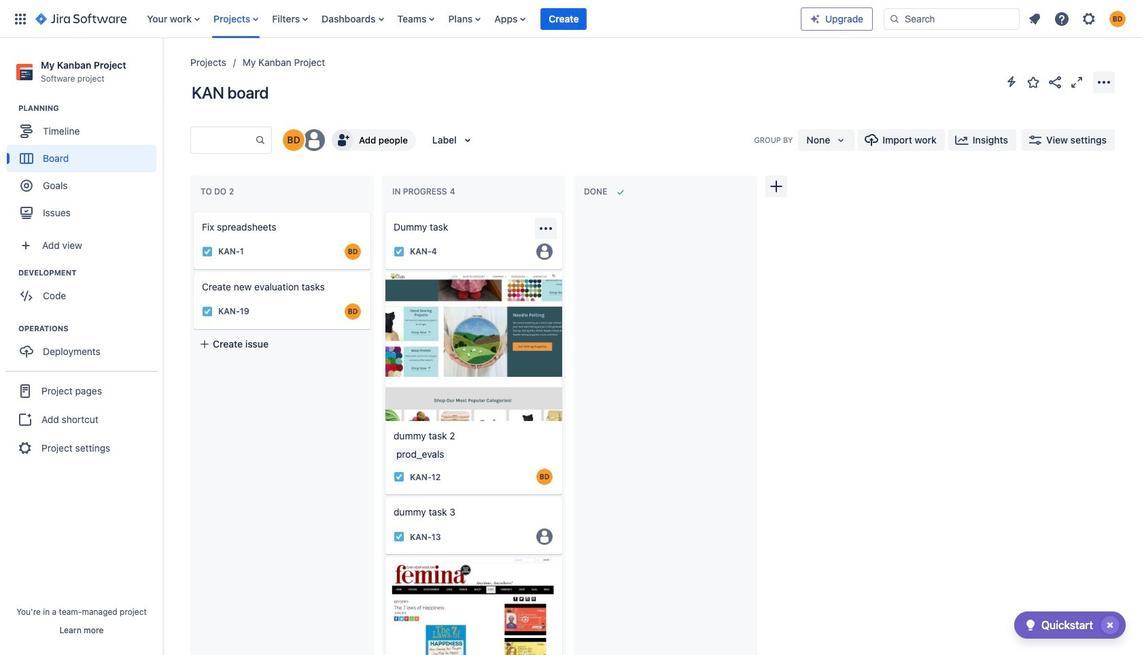 Task type: locate. For each thing, give the bounding box(es) containing it.
0 horizontal spatial list
[[140, 0, 801, 38]]

1 vertical spatial task image
[[394, 532, 405, 542]]

banner
[[0, 0, 1143, 38]]

help image
[[1054, 11, 1071, 27]]

create column image
[[769, 178, 785, 195]]

create issue image for in progress element
[[376, 203, 393, 219]]

group
[[7, 103, 163, 231], [7, 267, 163, 314], [7, 323, 163, 370], [5, 371, 158, 467]]

more actions for kan-4 dummy task image
[[538, 220, 554, 237]]

automations menu button icon image
[[1004, 73, 1020, 90]]

3 heading from the top
[[18, 323, 163, 334]]

heading for planning icon
[[18, 103, 163, 114]]

appswitcher icon image
[[12, 11, 29, 27]]

create issue image for to do element
[[184, 203, 201, 219]]

planning image
[[2, 100, 18, 116]]

group for planning icon
[[7, 103, 163, 231]]

2 vertical spatial heading
[[18, 323, 163, 334]]

jira software image
[[35, 11, 127, 27], [35, 11, 127, 27]]

2 heading from the top
[[18, 267, 163, 278]]

settings image
[[1082, 11, 1098, 27]]

search image
[[890, 13, 901, 24]]

primary element
[[8, 0, 801, 38]]

0 vertical spatial heading
[[18, 103, 163, 114]]

in progress element
[[393, 186, 458, 197]]

1 vertical spatial task image
[[202, 306, 213, 317]]

2 vertical spatial task image
[[394, 472, 405, 483]]

sidebar navigation image
[[148, 54, 178, 82]]

task image
[[202, 246, 213, 257], [394, 532, 405, 542]]

create issue image
[[184, 203, 201, 219], [376, 203, 393, 219], [376, 263, 393, 279]]

1 horizontal spatial list
[[1023, 6, 1135, 31]]

heading
[[18, 103, 163, 114], [18, 267, 163, 278], [18, 323, 163, 334]]

None search field
[[884, 8, 1020, 30]]

list
[[140, 0, 801, 38], [1023, 6, 1135, 31]]

sidebar element
[[0, 38, 163, 655]]

1 horizontal spatial task image
[[394, 532, 405, 542]]

development image
[[2, 265, 18, 281]]

1 heading from the top
[[18, 103, 163, 114]]

0 horizontal spatial task image
[[202, 246, 213, 257]]

your profile and settings image
[[1110, 11, 1126, 27]]

list item
[[541, 0, 587, 38]]

1 vertical spatial heading
[[18, 267, 163, 278]]

task image
[[394, 246, 405, 257], [202, 306, 213, 317], [394, 472, 405, 483]]



Task type: vqa. For each thing, say whether or not it's contained in the screenshot.
menu bar
no



Task type: describe. For each thing, give the bounding box(es) containing it.
star kan board image
[[1026, 74, 1042, 90]]

view settings image
[[1028, 132, 1044, 148]]

heading for operations icon
[[18, 323, 163, 334]]

notifications image
[[1027, 11, 1044, 27]]

group for operations icon
[[7, 323, 163, 370]]

Search field
[[884, 8, 1020, 30]]

import image
[[864, 132, 880, 148]]

add people image
[[335, 132, 351, 148]]

goal image
[[20, 180, 33, 192]]

0 vertical spatial task image
[[202, 246, 213, 257]]

more actions image
[[1097, 74, 1113, 90]]

group for 'development' image
[[7, 267, 163, 314]]

create issue image
[[184, 263, 201, 279]]

enter full screen image
[[1069, 74, 1086, 90]]

dismiss quickstart image
[[1100, 614, 1122, 636]]

0 vertical spatial task image
[[394, 246, 405, 257]]

to do element
[[201, 186, 237, 197]]

Search this board text field
[[191, 128, 255, 152]]

operations image
[[2, 321, 18, 337]]

heading for 'development' image
[[18, 267, 163, 278]]



